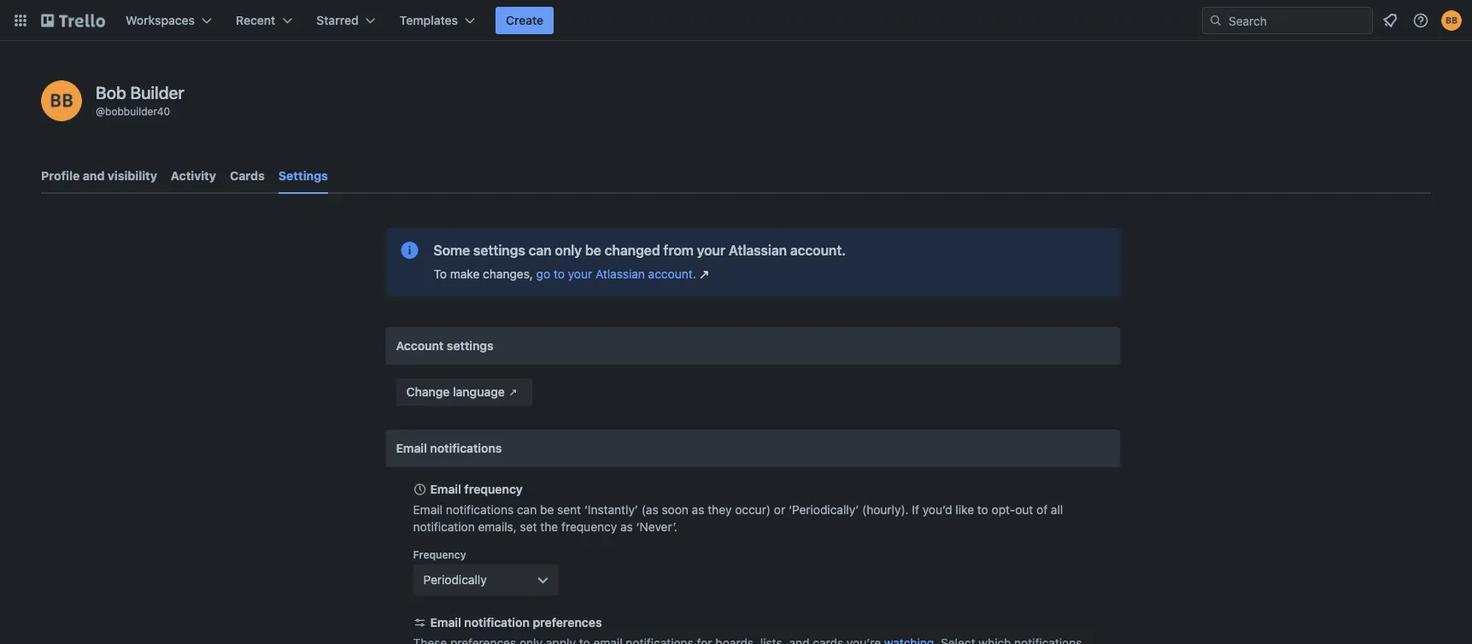 Task type: locate. For each thing, give the bounding box(es) containing it.
can up go
[[529, 242, 552, 259]]

be inside 'email notifications can be sent 'instantly' (as soon as they occur) or 'periodically' (hourly). if you'd like to opt-out of all notification emails, set the frequency as 'never'.'
[[540, 503, 554, 517]]

1 horizontal spatial account.
[[791, 242, 846, 259]]

0 vertical spatial as
[[692, 503, 705, 517]]

of
[[1037, 503, 1048, 517]]

0 horizontal spatial bob builder (bobbuilder40) image
[[41, 80, 82, 121]]

email down email notifications
[[430, 483, 461, 497]]

email frequency
[[430, 483, 523, 497]]

frequency
[[465, 483, 523, 497], [562, 520, 617, 534]]

bob
[[96, 82, 126, 102]]

0 vertical spatial notifications
[[430, 442, 502, 456]]

0 horizontal spatial be
[[540, 503, 554, 517]]

as
[[692, 503, 705, 517], [621, 520, 633, 534]]

the
[[541, 520, 558, 534]]

0 horizontal spatial frequency
[[465, 483, 523, 497]]

1 horizontal spatial frequency
[[562, 520, 617, 534]]

be right only
[[585, 242, 602, 259]]

they
[[708, 503, 732, 517]]

your right from
[[697, 242, 726, 259]]

1 horizontal spatial to
[[978, 503, 989, 517]]

0 vertical spatial notification
[[413, 520, 475, 534]]

your down only
[[568, 267, 593, 281]]

0 vertical spatial bob builder (bobbuilder40) image
[[1442, 10, 1463, 31]]

sent
[[557, 503, 581, 517]]

notifications down email frequency
[[446, 503, 514, 517]]

starred button
[[306, 7, 386, 34]]

builder
[[130, 82, 184, 102]]

starred
[[317, 13, 359, 27]]

go
[[537, 267, 551, 281]]

0 vertical spatial your
[[697, 242, 726, 259]]

atlassian right from
[[729, 242, 787, 259]]

as down 'instantly'
[[621, 520, 633, 534]]

profile and visibility link
[[41, 161, 157, 191]]

some
[[434, 242, 470, 259]]

set
[[520, 520, 537, 534]]

be up the
[[540, 503, 554, 517]]

1 vertical spatial notification
[[465, 616, 530, 630]]

1 horizontal spatial your
[[697, 242, 726, 259]]

bob builder (bobbuilder40) image left @
[[41, 80, 82, 121]]

1 vertical spatial atlassian
[[596, 267, 645, 281]]

bobbuilder40
[[105, 105, 170, 117]]

1 vertical spatial to
[[978, 503, 989, 517]]

settings link
[[279, 161, 328, 194]]

1 vertical spatial as
[[621, 520, 633, 534]]

atlassian down the changed
[[596, 267, 645, 281]]

1 horizontal spatial as
[[692, 503, 705, 517]]

notification inside 'email notifications can be sent 'instantly' (as soon as they occur) or 'periodically' (hourly). if you'd like to opt-out of all notification emails, set the frequency as 'never'.'
[[413, 520, 475, 534]]

email
[[396, 442, 427, 456], [430, 483, 461, 497], [413, 503, 443, 517], [430, 616, 461, 630]]

email for email frequency
[[430, 483, 461, 497]]

visibility
[[108, 169, 157, 183]]

1 vertical spatial settings
[[447, 339, 494, 353]]

frequency up emails,
[[465, 483, 523, 497]]

0 horizontal spatial atlassian
[[596, 267, 645, 281]]

to
[[554, 267, 565, 281], [978, 503, 989, 517]]

go to your atlassian account.
[[537, 267, 696, 281]]

bob builder (bobbuilder40) image
[[1442, 10, 1463, 31], [41, 80, 82, 121]]

occur)
[[735, 503, 771, 517]]

account.
[[791, 242, 846, 259], [649, 267, 696, 281]]

1 vertical spatial be
[[540, 503, 554, 517]]

notifications up email frequency
[[430, 442, 502, 456]]

can inside 'email notifications can be sent 'instantly' (as soon as they occur) or 'periodically' (hourly). if you'd like to opt-out of all notification emails, set the frequency as 'never'.'
[[517, 503, 537, 517]]

your
[[697, 242, 726, 259], [568, 267, 593, 281]]

email inside 'email notifications can be sent 'instantly' (as soon as they occur) or 'periodically' (hourly). if you'd like to opt-out of all notification emails, set the frequency as 'never'.'
[[413, 503, 443, 517]]

email for email notification preferences
[[430, 616, 461, 630]]

settings
[[474, 242, 526, 259], [447, 339, 494, 353]]

change language
[[406, 385, 505, 399]]

atlassian
[[729, 242, 787, 259], [596, 267, 645, 281]]

some settings can only be changed from your atlassian account.
[[434, 242, 846, 259]]

email down periodically
[[430, 616, 461, 630]]

0 horizontal spatial account.
[[649, 267, 696, 281]]

opt-
[[992, 503, 1016, 517]]

1 horizontal spatial atlassian
[[729, 242, 787, 259]]

0 horizontal spatial as
[[621, 520, 633, 534]]

soon
[[662, 503, 689, 517]]

0 horizontal spatial to
[[554, 267, 565, 281]]

0 vertical spatial can
[[529, 242, 552, 259]]

change
[[406, 385, 450, 399]]

notifications
[[430, 442, 502, 456], [446, 503, 514, 517]]

account
[[396, 339, 444, 353]]

1 vertical spatial can
[[517, 503, 537, 517]]

be
[[585, 242, 602, 259], [540, 503, 554, 517]]

'periodically'
[[789, 503, 859, 517]]

settings up the changes,
[[474, 242, 526, 259]]

1 vertical spatial notifications
[[446, 503, 514, 517]]

email down change on the left bottom of the page
[[396, 442, 427, 456]]

from
[[664, 242, 694, 259]]

can
[[529, 242, 552, 259], [517, 503, 537, 517]]

notification up frequency
[[413, 520, 475, 534]]

to right go
[[554, 267, 565, 281]]

create
[[506, 13, 544, 27]]

like
[[956, 503, 975, 517]]

can up "set" at the left
[[517, 503, 537, 517]]

templates
[[400, 13, 458, 27]]

notification
[[413, 520, 475, 534], [465, 616, 530, 630]]

bob builder (bobbuilder40) image right open information menu image on the top of the page
[[1442, 10, 1463, 31]]

1 vertical spatial frequency
[[562, 520, 617, 534]]

bob builder @ bobbuilder40
[[96, 82, 184, 117]]

changes,
[[483, 267, 533, 281]]

0 vertical spatial settings
[[474, 242, 526, 259]]

0 vertical spatial be
[[585, 242, 602, 259]]

notification down periodically
[[465, 616, 530, 630]]

frequency down sent
[[562, 520, 617, 534]]

email up frequency
[[413, 503, 443, 517]]

email notifications
[[396, 442, 502, 456]]

to right like
[[978, 503, 989, 517]]

as left they
[[692, 503, 705, 517]]

Search field
[[1223, 8, 1373, 33]]

1 horizontal spatial be
[[585, 242, 602, 259]]

settings up change language link
[[447, 339, 494, 353]]

1 vertical spatial account.
[[649, 267, 696, 281]]

'instantly'
[[585, 503, 639, 517]]

frequency inside 'email notifications can be sent 'instantly' (as soon as they occur) or 'periodically' (hourly). if you'd like to opt-out of all notification emails, set the frequency as 'never'.'
[[562, 520, 617, 534]]

notifications inside 'email notifications can be sent 'instantly' (as soon as they occur) or 'periodically' (hourly). if you'd like to opt-out of all notification emails, set the frequency as 'never'.'
[[446, 503, 514, 517]]

1 vertical spatial your
[[568, 267, 593, 281]]

to
[[434, 267, 447, 281]]



Task type: vqa. For each thing, say whether or not it's contained in the screenshot.
account. to the right
yes



Task type: describe. For each thing, give the bounding box(es) containing it.
make
[[450, 267, 480, 281]]

templates button
[[390, 7, 486, 34]]

notifications for email notifications can be sent 'instantly' (as soon as they occur) or 'periodically' (hourly). if you'd like to opt-out of all notification emails, set the frequency as 'never'.
[[446, 503, 514, 517]]

cards
[[230, 169, 265, 183]]

if
[[912, 503, 920, 517]]

language
[[453, 385, 505, 399]]

primary element
[[0, 0, 1473, 41]]

to make changes,
[[434, 267, 537, 281]]

profile and visibility
[[41, 169, 157, 183]]

change language link
[[396, 379, 532, 406]]

can for notifications
[[517, 503, 537, 517]]

0 vertical spatial frequency
[[465, 483, 523, 497]]

settings for account
[[447, 339, 494, 353]]

workspaces
[[126, 13, 195, 27]]

email notifications can be sent 'instantly' (as soon as they occur) or 'periodically' (hourly). if you'd like to opt-out of all notification emails, set the frequency as 'never'.
[[413, 503, 1064, 534]]

(as
[[642, 503, 659, 517]]

recent button
[[226, 7, 303, 34]]

1 horizontal spatial bob builder (bobbuilder40) image
[[1442, 10, 1463, 31]]

activity link
[[171, 161, 216, 191]]

changed
[[605, 242, 660, 259]]

@
[[96, 105, 105, 117]]

1 vertical spatial bob builder (bobbuilder40) image
[[41, 80, 82, 121]]

account settings
[[396, 339, 494, 353]]

or
[[774, 503, 786, 517]]

create button
[[496, 7, 554, 34]]

open information menu image
[[1413, 12, 1430, 29]]

activity
[[171, 169, 216, 183]]

only
[[555, 242, 582, 259]]

sm image
[[505, 384, 522, 401]]

0 horizontal spatial your
[[568, 267, 593, 281]]

email for email notifications can be sent 'instantly' (as soon as they occur) or 'periodically' (hourly). if you'd like to opt-out of all notification emails, set the frequency as 'never'.
[[413, 503, 443, 517]]

to inside 'email notifications can be sent 'instantly' (as soon as they occur) or 'periodically' (hourly). if you'd like to opt-out of all notification emails, set the frequency as 'never'.'
[[978, 503, 989, 517]]

all
[[1051, 503, 1064, 517]]

settings for some
[[474, 242, 526, 259]]

0 vertical spatial atlassian
[[729, 242, 787, 259]]

go to your atlassian account. link
[[537, 266, 714, 283]]

workspaces button
[[115, 7, 222, 34]]

recent
[[236, 13, 276, 27]]

(hourly).
[[863, 503, 909, 517]]

periodically
[[424, 573, 487, 587]]

email notification preferences
[[430, 616, 602, 630]]

frequency
[[413, 549, 466, 561]]

out
[[1016, 503, 1034, 517]]

and
[[83, 169, 105, 183]]

0 vertical spatial account.
[[791, 242, 846, 259]]

0 notifications image
[[1381, 10, 1401, 31]]

search image
[[1210, 14, 1223, 27]]

0 vertical spatial to
[[554, 267, 565, 281]]

can for settings
[[529, 242, 552, 259]]

email for email notifications
[[396, 442, 427, 456]]

emails,
[[478, 520, 517, 534]]

'never'.
[[636, 520, 678, 534]]

preferences
[[533, 616, 602, 630]]

notifications for email notifications
[[430, 442, 502, 456]]

cards link
[[230, 161, 265, 191]]

you'd
[[923, 503, 953, 517]]

settings
[[279, 169, 328, 183]]

back to home image
[[41, 7, 105, 34]]

profile
[[41, 169, 80, 183]]



